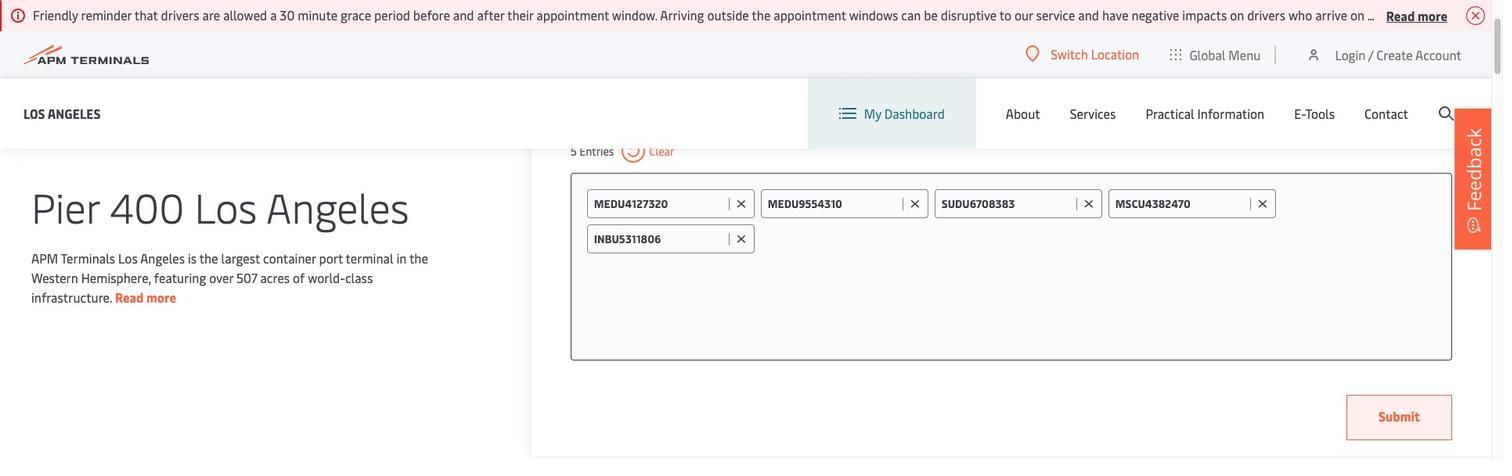 Task type: describe. For each thing, give the bounding box(es) containing it.
apm terminals los angeles is the largest container port terminal in the western hemisphere, featuring over 507 acres of world-class infrastructure.
[[31, 249, 428, 306]]

world-
[[308, 269, 345, 286]]

read more link
[[115, 289, 176, 306]]

5
[[571, 144, 577, 159]]

read more for read more button
[[1387, 7, 1448, 24]]

login
[[1336, 46, 1366, 63]]

clear button
[[622, 139, 675, 163]]

over
[[209, 269, 233, 286]]

angeles for pier 400 los angeles
[[266, 179, 409, 234]]

1 entered id text field from the left
[[594, 197, 725, 211]]

close alert image
[[1467, 6, 1486, 25]]

2 that from the left
[[1441, 6, 1465, 23]]

login / create account
[[1336, 46, 1462, 63]]

entries).
[[888, 85, 934, 103]]

los for terminals
[[118, 249, 138, 267]]

1 horizontal spatial entered id text field
[[942, 197, 1073, 211]]

western
[[31, 269, 78, 286]]

import
[[740, 46, 805, 76]]

la secondary image
[[105, 273, 379, 460]]

feedback
[[1461, 128, 1487, 211]]

my dashboard
[[864, 105, 945, 122]]

(maximum
[[807, 85, 867, 103]]

1 on from the left
[[1231, 6, 1245, 23]]

grace
[[341, 6, 371, 23]]

who
[[1289, 6, 1313, 23]]

disruptive
[[941, 6, 997, 23]]

window.
[[612, 6, 658, 23]]

services button
[[1070, 78, 1116, 149]]

0 horizontal spatial are
[[202, 6, 220, 23]]

after
[[477, 6, 505, 23]]

services
[[1070, 105, 1116, 122]]

lading
[[749, 85, 784, 103]]

angeles for apm terminals los angeles is the largest container port terminal in the western hemisphere, featuring over 507 acres of world-class infrastructure.
[[140, 249, 185, 267]]

my dashboard button
[[839, 78, 945, 149]]

service
[[1037, 6, 1076, 23]]

reminder
[[81, 6, 132, 23]]

can
[[902, 6, 921, 23]]

practical information button
[[1146, 78, 1265, 149]]

location
[[1092, 45, 1140, 63]]

infrastructure.
[[31, 289, 112, 306]]

e-tools button
[[1295, 78, 1335, 149]]

availability
[[811, 46, 913, 76]]

read for read more button
[[1387, 7, 1415, 24]]

switch location
[[1051, 45, 1140, 63]]

trace
[[668, 46, 719, 76]]

2 horizontal spatial entered id text field
[[1116, 197, 1247, 211]]

pier
[[31, 179, 100, 234]]

read more for read more link on the bottom of page
[[115, 289, 176, 306]]

switch
[[1051, 45, 1088, 63]]

0 horizontal spatial and
[[453, 6, 474, 23]]

1 horizontal spatial of
[[734, 85, 746, 103]]

acres
[[260, 269, 290, 286]]

submit
[[1379, 408, 1421, 425]]

5 entries
[[571, 144, 614, 159]]

practical information
[[1146, 105, 1265, 122]]

menu
[[1229, 46, 1261, 63]]

login / create account link
[[1307, 31, 1462, 78]]

1 appointment from the left
[[537, 6, 609, 23]]

apm
[[31, 249, 58, 267]]

account
[[1416, 46, 1462, 63]]

submit button
[[1347, 396, 1453, 441]]

a
[[270, 6, 277, 23]]

largest
[[221, 249, 260, 267]]

e-
[[1295, 105, 1306, 122]]

tags
[[960, 85, 984, 103]]

more for read more link on the bottom of page
[[146, 289, 176, 306]]

global menu button
[[1156, 31, 1277, 78]]

1 drivers from the left
[[161, 6, 199, 23]]

1 horizontal spatial container
[[643, 85, 696, 103]]

/
[[1369, 46, 1374, 63]]

tools
[[1306, 105, 1335, 122]]

2 horizontal spatial and
[[1079, 6, 1100, 23]]

container inside apm terminals los angeles is the largest container port terminal in the western hemisphere, featuring over 507 acres of world-class infrastructure.
[[263, 249, 316, 267]]

400
[[110, 179, 184, 234]]

switch location button
[[1026, 45, 1140, 63]]

period
[[374, 6, 410, 23]]

2 drivers from the left
[[1248, 6, 1286, 23]]

ids
[[787, 85, 804, 103]]

our
[[1015, 6, 1034, 23]]

create
[[1377, 46, 1413, 63]]

windows
[[850, 6, 899, 23]]

clear
[[649, 144, 675, 159]]

2 arrive from the left
[[1468, 6, 1500, 23]]

of inside apm terminals los angeles is the largest container port terminal in the western hemisphere, featuring over 507 acres of world-class infrastructure.
[[293, 269, 305, 286]]



Task type: vqa. For each thing, say whether or not it's contained in the screenshot.
30
yes



Task type: locate. For each thing, give the bounding box(es) containing it.
on left "time."
[[1351, 6, 1365, 23]]

0 horizontal spatial entered id text field
[[594, 197, 725, 211]]

0 horizontal spatial on
[[1231, 6, 1245, 23]]

1 that from the left
[[135, 6, 158, 23]]

angeles inside apm terminals los angeles is the largest container port terminal in the western hemisphere, featuring over 507 acres of world-class infrastructure.
[[140, 249, 185, 267]]

information
[[1198, 105, 1265, 122]]

enter
[[611, 85, 640, 103]]

Entered ID text field
[[942, 197, 1073, 211], [1116, 197, 1247, 211], [594, 232, 725, 247]]

dashboard
[[885, 105, 945, 122]]

0 vertical spatial are
[[202, 6, 220, 23]]

0 horizontal spatial of
[[293, 269, 305, 286]]

terminals
[[61, 249, 115, 267]]

appointment up track
[[537, 6, 609, 23]]

angeles
[[48, 105, 101, 122], [266, 179, 409, 234], [140, 249, 185, 267]]

1 horizontal spatial and
[[627, 46, 663, 76]]

0 vertical spatial container
[[643, 85, 696, 103]]

e-tools
[[1295, 105, 1335, 122]]

container left or
[[643, 85, 696, 103]]

drivers
[[161, 6, 199, 23], [1248, 6, 1286, 23]]

the
[[752, 6, 771, 23], [199, 249, 218, 267], [410, 249, 428, 267]]

are left re-
[[987, 85, 1005, 103]]

los for 400
[[195, 179, 257, 234]]

2 horizontal spatial the
[[752, 6, 771, 23]]

about
[[1006, 105, 1041, 122]]

pier 400 los angeles
[[31, 179, 409, 234]]

allowed
[[223, 6, 267, 23]]

los inside los angeles link
[[23, 105, 45, 122]]

contact button
[[1365, 78, 1409, 149]]

507
[[236, 269, 257, 286]]

los angeles
[[23, 105, 101, 122]]

1 vertical spatial of
[[293, 269, 305, 286]]

0 horizontal spatial that
[[135, 6, 158, 23]]

container up acres
[[263, 249, 316, 267]]

and left after
[[453, 6, 474, 23]]

2 vertical spatial angeles
[[140, 249, 185, 267]]

of right bill
[[734, 85, 746, 103]]

1 horizontal spatial arrive
[[1468, 6, 1500, 23]]

is
[[188, 249, 197, 267]]

los angeles link
[[23, 104, 101, 123]]

the right is at the bottom left of page
[[199, 249, 218, 267]]

friendly
[[33, 6, 78, 23]]

drivers left the "allowed"
[[161, 6, 199, 23]]

minute
[[298, 6, 338, 23]]

please
[[571, 85, 608, 103]]

on
[[1231, 6, 1245, 23], [1351, 6, 1365, 23]]

read up login / create account at the right of the page
[[1387, 7, 1415, 24]]

1 vertical spatial angeles
[[266, 179, 409, 234]]

Entered ID text field
[[594, 197, 725, 211], [768, 197, 899, 211]]

port
[[319, 249, 343, 267]]

please enter container or bill of lading ids (maximum 50 entries). the tags are re-editable.
[[571, 85, 1073, 103]]

1 horizontal spatial on
[[1351, 6, 1365, 23]]

negative
[[1132, 6, 1180, 23]]

0 vertical spatial read
[[1387, 7, 1415, 24]]

2 entered id text field from the left
[[768, 197, 899, 211]]

0 vertical spatial read more
[[1387, 7, 1448, 24]]

more for read more button
[[1418, 7, 1448, 24]]

practical
[[1146, 105, 1195, 122]]

arrive
[[1316, 6, 1348, 23], [1468, 6, 1500, 23]]

contact
[[1365, 105, 1409, 122]]

0 horizontal spatial drivers
[[161, 6, 199, 23]]

read for read more link on the bottom of page
[[115, 289, 144, 306]]

1 vertical spatial are
[[987, 85, 1005, 103]]

1 vertical spatial read
[[115, 289, 144, 306]]

appointment
[[537, 6, 609, 23], [774, 6, 847, 23]]

0 vertical spatial of
[[734, 85, 746, 103]]

outside
[[708, 6, 749, 23]]

that
[[135, 6, 158, 23], [1441, 6, 1465, 23]]

read more down hemisphere, on the bottom left
[[115, 289, 176, 306]]

in
[[397, 249, 407, 267]]

1 vertical spatial more
[[146, 289, 176, 306]]

more inside read more button
[[1418, 7, 1448, 24]]

to
[[1000, 6, 1012, 23]]

drivers
[[1399, 6, 1439, 23]]

0 horizontal spatial read more
[[115, 289, 176, 306]]

and left have
[[1079, 6, 1100, 23]]

be
[[924, 6, 938, 23]]

global
[[1190, 46, 1226, 63]]

and up "enter"
[[627, 46, 663, 76]]

that left the close alert image
[[1441, 6, 1465, 23]]

terminal
[[346, 249, 394, 267]]

0 horizontal spatial the
[[199, 249, 218, 267]]

more up 'account'
[[1418, 7, 1448, 24]]

1 vertical spatial los
[[195, 179, 257, 234]]

friendly reminder that drivers are allowed a 30 minute grace period before and after their appointment window. arriving outside the appointment windows can be disruptive to our service and have negative impacts on drivers who arrive on time. drivers that arrive o
[[33, 6, 1504, 23]]

bill
[[714, 85, 731, 103]]

1 horizontal spatial entered id text field
[[768, 197, 899, 211]]

50
[[870, 85, 885, 103]]

hemisphere,
[[81, 269, 151, 286]]

30
[[280, 6, 295, 23]]

1 horizontal spatial read
[[1387, 7, 1415, 24]]

read down hemisphere, on the bottom left
[[115, 289, 144, 306]]

0 vertical spatial angeles
[[48, 105, 101, 122]]

featuring
[[154, 269, 206, 286]]

Type or paste your IDs here text field
[[761, 225, 1436, 253]]

o
[[1503, 6, 1504, 23]]

1 vertical spatial read more
[[115, 289, 176, 306]]

drivers left who
[[1248, 6, 1286, 23]]

1 horizontal spatial the
[[410, 249, 428, 267]]

and
[[453, 6, 474, 23], [1079, 6, 1100, 23], [627, 46, 663, 76]]

more down featuring at the left bottom of the page
[[146, 289, 176, 306]]

1 horizontal spatial read more
[[1387, 7, 1448, 24]]

1 horizontal spatial that
[[1441, 6, 1465, 23]]

0 horizontal spatial container
[[263, 249, 316, 267]]

0 vertical spatial more
[[1418, 7, 1448, 24]]

1 horizontal spatial appointment
[[774, 6, 847, 23]]

0 horizontal spatial read
[[115, 289, 144, 306]]

0 horizontal spatial more
[[146, 289, 176, 306]]

or
[[699, 85, 711, 103]]

time.
[[1368, 6, 1396, 23]]

their
[[508, 6, 534, 23]]

about button
[[1006, 78, 1041, 149]]

0 horizontal spatial los
[[23, 105, 45, 122]]

the
[[936, 85, 957, 103]]

0 horizontal spatial appointment
[[537, 6, 609, 23]]

have
[[1103, 6, 1129, 23]]

track and trace - import availability
[[571, 46, 913, 76]]

1 arrive from the left
[[1316, 6, 1348, 23]]

arrive right who
[[1316, 6, 1348, 23]]

2 vertical spatial los
[[118, 249, 138, 267]]

global menu
[[1190, 46, 1261, 63]]

arrive left o
[[1468, 6, 1500, 23]]

1 vertical spatial container
[[263, 249, 316, 267]]

the right outside
[[752, 6, 771, 23]]

of
[[734, 85, 746, 103], [293, 269, 305, 286]]

class
[[345, 269, 373, 286]]

feedback button
[[1455, 108, 1494, 249]]

my
[[864, 105, 882, 122]]

re-
[[1008, 85, 1024, 103]]

read inside button
[[1387, 7, 1415, 24]]

appointment up import on the top
[[774, 6, 847, 23]]

read more button
[[1387, 5, 1448, 25]]

2 appointment from the left
[[774, 6, 847, 23]]

2 horizontal spatial los
[[195, 179, 257, 234]]

0 horizontal spatial angeles
[[48, 105, 101, 122]]

editable.
[[1024, 85, 1073, 103]]

1 horizontal spatial drivers
[[1248, 6, 1286, 23]]

1 horizontal spatial are
[[987, 85, 1005, 103]]

0 vertical spatial los
[[23, 105, 45, 122]]

1 horizontal spatial more
[[1418, 7, 1448, 24]]

are left the "allowed"
[[202, 6, 220, 23]]

entries
[[580, 144, 614, 159]]

on right impacts
[[1231, 6, 1245, 23]]

are
[[202, 6, 220, 23], [987, 85, 1005, 103]]

1 horizontal spatial los
[[118, 249, 138, 267]]

1 horizontal spatial angeles
[[140, 249, 185, 267]]

0 horizontal spatial arrive
[[1316, 6, 1348, 23]]

los
[[23, 105, 45, 122], [195, 179, 257, 234], [118, 249, 138, 267]]

before
[[413, 6, 450, 23]]

2 on from the left
[[1351, 6, 1365, 23]]

-
[[725, 46, 734, 76]]

impacts
[[1183, 6, 1227, 23]]

2 horizontal spatial angeles
[[266, 179, 409, 234]]

0 horizontal spatial entered id text field
[[594, 232, 725, 247]]

los inside apm terminals los angeles is the largest container port terminal in the western hemisphere, featuring over 507 acres of world-class infrastructure.
[[118, 249, 138, 267]]

that right reminder
[[135, 6, 158, 23]]

read more up login / create account at the right of the page
[[1387, 7, 1448, 24]]

the right the in
[[410, 249, 428, 267]]

of right acres
[[293, 269, 305, 286]]



